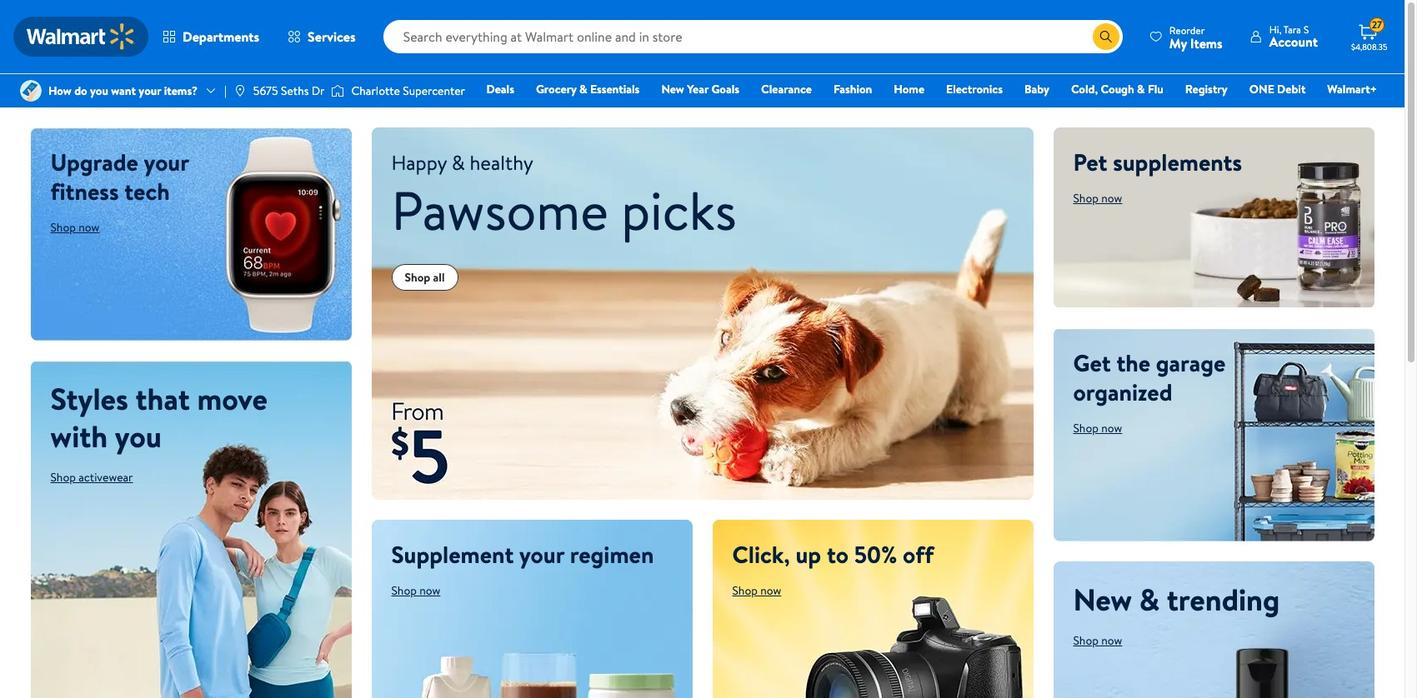 Task type: locate. For each thing, give the bounding box(es) containing it.
electronics
[[946, 81, 1003, 98]]

pawsome
[[391, 173, 608, 248]]

now for get
[[1101, 420, 1122, 436]]

baby link
[[1017, 80, 1057, 98]]

tech
[[124, 175, 170, 208]]

now for upgrade
[[79, 219, 100, 236]]

shop for get the garage organized
[[1073, 420, 1099, 436]]

& left trending
[[1139, 579, 1160, 621]]

essentials
[[590, 81, 640, 98]]

shop now link for supplement your regimen
[[391, 582, 440, 599]]

shop
[[1073, 190, 1099, 207], [50, 219, 76, 236], [405, 269, 430, 286], [1073, 420, 1099, 436], [50, 469, 76, 486], [391, 582, 417, 599], [732, 582, 758, 599], [1073, 632, 1099, 649]]

goals
[[711, 81, 740, 98]]

shop now link for upgrade your fitness tech
[[50, 219, 100, 236]]

get
[[1073, 346, 1111, 379]]

Walmart Site-Wide search field
[[383, 20, 1123, 53]]

50%
[[854, 538, 897, 571]]

0 horizontal spatial  image
[[20, 80, 42, 102]]

up
[[796, 538, 821, 571]]

shop now link for click, up to 50% off
[[732, 582, 781, 599]]

now for pet
[[1101, 190, 1122, 207]]

want
[[111, 82, 136, 99]]

services
[[308, 28, 356, 46]]

reorder my items
[[1169, 23, 1223, 52]]

1 vertical spatial your
[[144, 146, 189, 178]]

$4,808.35
[[1351, 41, 1388, 53]]

click,
[[732, 538, 790, 571]]

0 vertical spatial new
[[661, 81, 684, 98]]

 image
[[20, 80, 42, 102], [331, 83, 345, 99]]

one debit link
[[1242, 80, 1313, 98]]

 image left how
[[20, 80, 42, 102]]

5675
[[253, 82, 278, 99]]

0 horizontal spatial you
[[90, 82, 108, 99]]

walmart+ link
[[1320, 80, 1385, 98]]

shop now for new & trending
[[1073, 632, 1122, 649]]

seths
[[281, 82, 309, 99]]

your right upgrade
[[144, 146, 189, 178]]

your right want
[[139, 82, 161, 99]]

home link
[[886, 80, 932, 98]]

hi, tara s account
[[1269, 23, 1318, 51]]

now down fitness
[[79, 219, 100, 236]]

&
[[579, 81, 587, 98], [1137, 81, 1145, 98], [1139, 579, 1160, 621]]

you up activewear
[[115, 416, 162, 458]]

do
[[74, 82, 87, 99]]

s
[[1304, 23, 1309, 37]]

how
[[48, 82, 72, 99]]

1 vertical spatial you
[[115, 416, 162, 458]]

now down organized
[[1101, 420, 1122, 436]]

 image right dr
[[331, 83, 345, 99]]

the
[[1117, 346, 1151, 379]]

organized
[[1073, 376, 1173, 408]]

cold, cough & flu
[[1071, 81, 1164, 98]]

click, up to 50% off
[[732, 538, 934, 571]]

your inside upgrade your fitness tech
[[144, 146, 189, 178]]

walmart image
[[27, 23, 135, 50]]

shop now for get the garage organized
[[1073, 420, 1122, 436]]

1 horizontal spatial  image
[[331, 83, 345, 99]]

off
[[903, 538, 934, 571]]

shop now
[[1073, 190, 1122, 207], [50, 219, 100, 236], [1073, 420, 1122, 436], [391, 582, 440, 599], [732, 582, 781, 599], [1073, 632, 1122, 649]]

1 horizontal spatial new
[[1073, 579, 1132, 621]]

1 vertical spatial new
[[1073, 579, 1132, 621]]

shop now for upgrade your fitness tech
[[50, 219, 100, 236]]

services button
[[274, 17, 370, 57]]

shop activewear link
[[50, 469, 133, 486]]

your left regimen
[[519, 538, 564, 571]]

shop for pet supplements
[[1073, 190, 1099, 207]]

1 horizontal spatial you
[[115, 416, 162, 458]]

you
[[90, 82, 108, 99], [115, 416, 162, 458]]

charlotte supercenter
[[351, 82, 465, 99]]

0 vertical spatial you
[[90, 82, 108, 99]]

0 horizontal spatial new
[[661, 81, 684, 98]]

shop for supplement your regimen
[[391, 582, 417, 599]]

new inside "link"
[[661, 81, 684, 98]]

now for new
[[1101, 632, 1122, 649]]

 image
[[233, 84, 247, 98]]

deals link
[[479, 80, 522, 98]]

shop for click, up to 50% off
[[732, 582, 758, 599]]

styles
[[50, 378, 128, 420]]

your for styles
[[144, 146, 189, 178]]

one debit
[[1249, 81, 1306, 98]]

new
[[661, 81, 684, 98], [1073, 579, 1132, 621]]

& right 'grocery' at left
[[579, 81, 587, 98]]

now down "supplement"
[[420, 582, 440, 599]]

you right 'do'
[[90, 82, 108, 99]]

now down new & trending
[[1101, 632, 1122, 649]]

debit
[[1277, 81, 1306, 98]]

account
[[1269, 33, 1318, 51]]

departments
[[183, 28, 259, 46]]

 image for how do you want your items?
[[20, 80, 42, 102]]

grocery & essentials
[[536, 81, 640, 98]]

shop now link for get the garage organized
[[1073, 420, 1122, 436]]

now down click, on the bottom right of page
[[761, 582, 781, 599]]

shop now for click, up to 50% off
[[732, 582, 781, 599]]

new & trending
[[1073, 579, 1280, 621]]

now down pet
[[1101, 190, 1122, 207]]

now
[[1101, 190, 1122, 207], [79, 219, 100, 236], [1101, 420, 1122, 436], [420, 582, 440, 599], [761, 582, 781, 599], [1101, 632, 1122, 649]]

2 vertical spatial your
[[519, 538, 564, 571]]

new year goals link
[[654, 80, 747, 98]]

shop now for supplement your regimen
[[391, 582, 440, 599]]

fitness
[[50, 175, 119, 208]]

shop now link
[[1073, 190, 1122, 207], [50, 219, 100, 236], [1073, 420, 1122, 436], [391, 582, 440, 599], [732, 582, 781, 599], [1073, 632, 1122, 649]]

pet supplements
[[1073, 146, 1242, 178]]

shop for new & trending
[[1073, 632, 1099, 649]]



Task type: describe. For each thing, give the bounding box(es) containing it.
flu
[[1148, 81, 1164, 98]]

now for click,
[[761, 582, 781, 599]]

activewear
[[79, 469, 133, 486]]

upgrade
[[50, 146, 138, 178]]

27
[[1372, 18, 1382, 32]]

you inside styles that move with you
[[115, 416, 162, 458]]

clearance
[[761, 81, 812, 98]]

shop all
[[405, 269, 445, 286]]

shop all link
[[391, 264, 458, 291]]

picks
[[621, 173, 737, 248]]

how do you want your items?
[[48, 82, 198, 99]]

items
[[1190, 34, 1223, 52]]

& left flu
[[1137, 81, 1145, 98]]

shop for pawsome picks
[[405, 269, 430, 286]]

departments button
[[148, 17, 274, 57]]

shop now link for pet supplements
[[1073, 190, 1122, 207]]

shop for styles that move with you
[[50, 469, 76, 486]]

registry
[[1185, 81, 1228, 98]]

home
[[894, 81, 925, 98]]

& for grocery
[[579, 81, 587, 98]]

year
[[687, 81, 709, 98]]

fashion link
[[826, 80, 880, 98]]

cough
[[1101, 81, 1134, 98]]

supplement your regimen
[[391, 538, 654, 571]]

your for click,
[[519, 538, 564, 571]]

0 vertical spatial your
[[139, 82, 161, 99]]

pawsome picks
[[391, 173, 737, 248]]

cold,
[[1071, 81, 1098, 98]]

fashion
[[834, 81, 872, 98]]

reorder
[[1169, 23, 1205, 37]]

one
[[1249, 81, 1274, 98]]

 image for charlotte supercenter
[[331, 83, 345, 99]]

trending
[[1167, 579, 1280, 621]]

that
[[135, 378, 190, 420]]

5675 seths dr
[[253, 82, 325, 99]]

to
[[827, 538, 849, 571]]

clearance link
[[754, 80, 819, 98]]

new year goals
[[661, 81, 740, 98]]

|
[[224, 82, 227, 99]]

supplements
[[1113, 146, 1242, 178]]

now for supplement
[[420, 582, 440, 599]]

all
[[433, 269, 445, 286]]

my
[[1169, 34, 1187, 52]]

walmart+
[[1327, 81, 1377, 98]]

search icon image
[[1099, 30, 1113, 43]]

hi,
[[1269, 23, 1282, 37]]

supercenter
[[403, 82, 465, 99]]

deals
[[486, 81, 514, 98]]

registry link
[[1178, 80, 1235, 98]]

electronics link
[[939, 80, 1010, 98]]

with
[[50, 416, 108, 458]]

cold, cough & flu link
[[1064, 80, 1171, 98]]

& for new
[[1139, 579, 1160, 621]]

items?
[[164, 82, 198, 99]]

dr
[[312, 82, 325, 99]]

upgrade your fitness tech
[[50, 146, 189, 208]]

shop now link for new & trending
[[1073, 632, 1122, 649]]

charlotte
[[351, 82, 400, 99]]

garage
[[1156, 346, 1226, 379]]

tara
[[1284, 23, 1301, 37]]

get the garage organized
[[1073, 346, 1226, 408]]

grocery & essentials link
[[528, 80, 647, 98]]

baby
[[1025, 81, 1049, 98]]

grocery
[[536, 81, 577, 98]]

move
[[197, 378, 268, 420]]

styles that move with you
[[50, 378, 268, 458]]

shop for upgrade your fitness tech
[[50, 219, 76, 236]]

pet
[[1073, 146, 1107, 178]]

regimen
[[570, 538, 654, 571]]

Search search field
[[383, 20, 1123, 53]]

shop activewear
[[50, 469, 133, 486]]

new for new & trending
[[1073, 579, 1132, 621]]

clear search field text image
[[1073, 30, 1086, 43]]

new for new year goals
[[661, 81, 684, 98]]

shop now for pet supplements
[[1073, 190, 1122, 207]]

supplement
[[391, 538, 514, 571]]



Task type: vqa. For each thing, say whether or not it's contained in the screenshot.
Text
no



